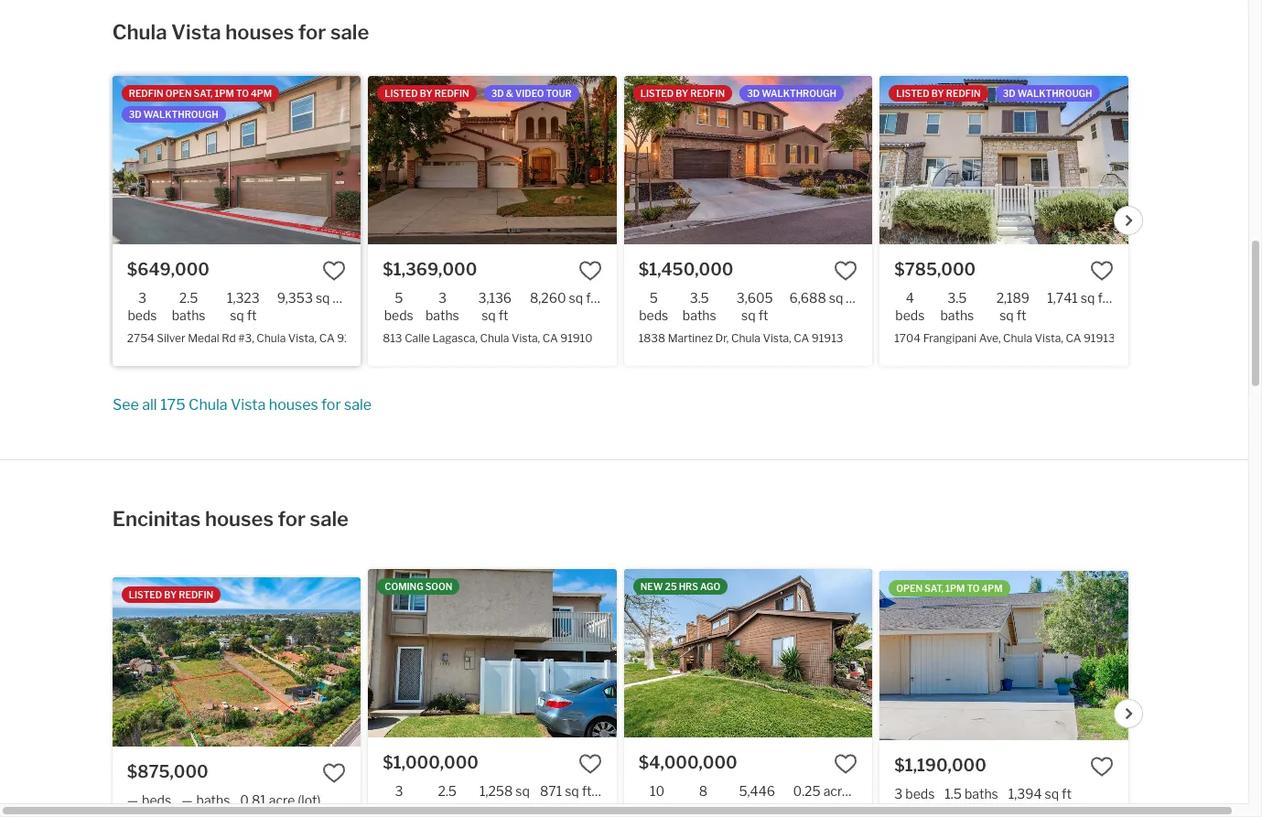 Task type: describe. For each thing, give the bounding box(es) containing it.
sq for 1,323
[[230, 308, 244, 323]]

frangipani
[[923, 331, 977, 345]]

walkthrough for $785,000
[[1018, 87, 1093, 98]]

1,394 sq ft
[[1009, 786, 1072, 802]]

1838
[[639, 331, 666, 345]]

sq for 6,688
[[829, 290, 843, 306]]

$649,000
[[127, 260, 210, 279]]

0 horizontal spatial sat,
[[194, 87, 213, 98]]

ave,
[[979, 331, 1001, 345]]

photo of 1093 n vulcan ave, encinitas, ca 92024 image
[[624, 569, 873, 738]]

0.25 acre (lot)
[[793, 784, 875, 799]]

favorite button checkbox for $4,000,000
[[834, 753, 858, 776]]

1.5
[[945, 786, 962, 802]]

sq for 2,189
[[1000, 308, 1014, 323]]

9,353
[[277, 290, 313, 306]]

0.81 acre (lot)
[[240, 792, 321, 808]]

by for $875,000
[[164, 590, 177, 601]]

sq for 9,353
[[316, 290, 330, 306]]

ft for 8,260
[[586, 290, 596, 306]]

8 baths
[[687, 784, 720, 817]]

$1,000,000
[[383, 753, 479, 773]]

2754
[[127, 331, 155, 345]]

0.25
[[793, 784, 821, 799]]

(lot) for $1,369,000
[[599, 290, 622, 306]]

1.5 baths
[[945, 786, 998, 802]]

3d for $785,000
[[1003, 87, 1016, 98]]

8,260 sq ft (lot)
[[530, 290, 622, 306]]

1,741 sq ft (lot)
[[1048, 290, 1133, 306]]

$785,000
[[895, 260, 976, 279]]

beds down $875,000
[[142, 792, 171, 808]]

3d for $649,000
[[129, 109, 142, 120]]

silver
[[157, 331, 185, 345]]

813 calle lagasca, chula vista, ca 91910
[[383, 331, 593, 345]]

$4,000,000
[[639, 753, 738, 773]]

(lot) right 0.25
[[852, 784, 875, 799]]

ft for 1,323
[[247, 308, 257, 323]]

2.5 baths for $1,000,000
[[431, 784, 464, 817]]

25
[[665, 581, 677, 592]]

3d walkthrough for $785,000
[[1003, 87, 1093, 98]]

baths for $1,369,000
[[426, 308, 459, 323]]

1,323 sq ft
[[227, 290, 260, 323]]

lagasca,
[[432, 331, 478, 345]]

1,258 sq ft
[[480, 784, 530, 817]]

by for $1,450,000
[[676, 87, 689, 98]]

listed by redfin for $1,450,000
[[641, 87, 725, 98]]

favorite button checkbox for $875,000
[[322, 761, 346, 785]]

91913 for $785,000
[[1084, 331, 1115, 345]]

tour
[[546, 87, 572, 98]]

2.5 baths for $649,000
[[172, 290, 206, 323]]

5,446 sq ft
[[739, 784, 775, 817]]

5 for $1,369,000
[[395, 290, 403, 306]]

1 horizontal spatial open
[[896, 583, 923, 594]]

redfin for $785,000
[[946, 87, 981, 98]]

chula vista houses for sale
[[112, 20, 369, 44]]

— for — beds
[[127, 792, 138, 808]]

encinitas houses for sale
[[112, 507, 349, 531]]

redfin for $875,000
[[179, 590, 213, 601]]

1704 frangipani ave, chula vista, ca 91913
[[895, 331, 1115, 345]]

(lot) for $1,000,000
[[595, 784, 618, 799]]

vista, for $1,450,000
[[763, 331, 792, 345]]

0 horizontal spatial to
[[236, 87, 249, 98]]

favorite button checkbox for $649,000
[[322, 259, 346, 283]]

see all 175 chula vista houses for sale
[[113, 396, 372, 413]]

sq for 8,260
[[569, 290, 583, 306]]

beds for $1,000,000
[[384, 801, 414, 817]]

1 horizontal spatial 4pm
[[982, 583, 1003, 594]]

favorite button image
[[1090, 259, 1114, 283]]

$1,369,000
[[383, 260, 477, 279]]

1 vista, from the left
[[288, 331, 317, 345]]

ft for 6,688
[[846, 290, 856, 306]]

0 horizontal spatial 1pm
[[215, 87, 234, 98]]

photo of 320 countrywood, encinitas, ca 92024 image
[[880, 571, 1128, 740]]

1,323
[[227, 290, 260, 306]]

listed by redfin for $875,000
[[129, 590, 213, 601]]

1 vertical spatial houses
[[269, 396, 318, 413]]

3.5 baths for $1,450,000
[[683, 290, 716, 323]]

2,189 sq ft
[[997, 290, 1030, 323]]

3 baths
[[426, 290, 459, 323]]

1 vertical spatial for
[[321, 396, 341, 413]]

acre for 0.81
[[269, 792, 295, 808]]

ft for 5,446
[[761, 801, 771, 817]]

all
[[142, 396, 157, 413]]

1,394
[[1009, 786, 1042, 802]]

10 beds
[[643, 784, 672, 817]]

dr,
[[715, 331, 729, 345]]

video
[[515, 87, 544, 98]]

3d for $1,369,000
[[491, 87, 504, 98]]

4 beds
[[895, 290, 925, 323]]

sq for 3,136
[[482, 308, 496, 323]]

photo of 813 calle lagasca, chula vista, ca 91910 image
[[368, 76, 617, 245]]

baths for $1,450,000
[[683, 308, 716, 323]]

1 vertical spatial 1pm
[[946, 583, 965, 594]]

chula for see all 175 chula vista houses for sale
[[189, 396, 228, 413]]

baths for $649,000
[[172, 308, 206, 323]]

#3,
[[238, 331, 254, 345]]

2754 silver medal rd #3, chula vista, ca 91915
[[127, 331, 369, 345]]

0 vertical spatial for
[[298, 20, 326, 44]]

$875,000
[[127, 762, 208, 781]]

new
[[641, 581, 663, 592]]

0.81
[[240, 792, 266, 808]]

8
[[699, 784, 708, 799]]

91915
[[337, 331, 369, 345]]

baths for $1,000,000
[[431, 801, 464, 817]]

coming soon
[[385, 581, 453, 592]]

9,353 sq ft (lot)
[[277, 290, 368, 306]]

favorite button checkbox for $1,369,000
[[578, 259, 602, 283]]

— baths
[[181, 792, 230, 808]]

&
[[506, 87, 513, 98]]

5 beds for $1,369,000
[[384, 290, 414, 323]]

— for — baths
[[181, 792, 193, 808]]

3,605
[[737, 290, 773, 306]]

3 beds for $1,000,000
[[384, 784, 414, 817]]

beds for $649,000
[[128, 308, 157, 323]]

next image for chula vista houses for sale
[[1124, 215, 1135, 226]]

sq for 3,605
[[742, 308, 756, 323]]

baths for $4,000,000
[[687, 801, 720, 817]]

3d walkthrough for $1,450,000
[[747, 87, 837, 98]]

1838 martinez dr, chula vista, ca 91913
[[639, 331, 843, 345]]

redfin for $1,450,000
[[691, 87, 725, 98]]

6,688 sq ft (lot)
[[790, 290, 882, 306]]

chula right #3, at the left of the page
[[257, 331, 286, 345]]

ft for 1,258
[[500, 801, 510, 817]]

listed by redfin for $785,000
[[896, 87, 981, 98]]

871
[[540, 784, 562, 799]]

new 25 hrs ago
[[641, 581, 721, 592]]

91910
[[560, 331, 593, 345]]

3 for $1,190,000
[[895, 786, 903, 802]]

martinez
[[668, 331, 713, 345]]

5 for $1,450,000
[[650, 290, 658, 306]]

10
[[650, 784, 665, 799]]

2 vertical spatial sale
[[310, 507, 349, 531]]



Task type: locate. For each thing, give the bounding box(es) containing it.
0 vertical spatial 2.5
[[179, 290, 198, 306]]

(lot) left 10
[[595, 784, 618, 799]]

chula for 1704 frangipani ave, chula vista, ca 91913
[[1003, 331, 1033, 345]]

beds up 813
[[384, 308, 414, 323]]

listed
[[385, 87, 418, 98], [641, 87, 674, 98], [896, 87, 930, 98], [129, 590, 162, 601]]

redfin open sat, 1pm to 4pm
[[129, 87, 272, 98]]

1 horizontal spatial 2.5 baths
[[431, 784, 464, 817]]

0 vertical spatial 4pm
[[251, 87, 272, 98]]

(lot) right 0.81
[[298, 792, 321, 808]]

3 beds down $1,190,000 at the bottom right
[[895, 786, 935, 802]]

1 vertical spatial to
[[967, 583, 980, 594]]

0 horizontal spatial walkthrough
[[144, 109, 218, 120]]

0 horizontal spatial 3.5
[[690, 290, 709, 306]]

listed for $875,000
[[129, 590, 162, 601]]

1 next image from the top
[[1124, 215, 1135, 226]]

houses down 2754 silver medal rd #3, chula vista, ca 91915
[[269, 396, 318, 413]]

91913 down the 1,741 sq ft (lot)
[[1084, 331, 1115, 345]]

3.5 baths up martinez
[[683, 290, 716, 323]]

ft right 9,353
[[333, 290, 343, 306]]

sq for 1,258
[[516, 784, 530, 799]]

(lot) for $649,000
[[345, 290, 368, 306]]

vista, for $785,000
[[1035, 331, 1064, 345]]

5 up the 1838 at the right top of page
[[650, 290, 658, 306]]

0 vertical spatial houses
[[225, 20, 294, 44]]

beds up the 1838 at the right top of page
[[639, 308, 668, 323]]

ca down 6,688
[[794, 331, 809, 345]]

sq inside 1,258 sq ft
[[516, 784, 530, 799]]

favorite button checkbox for $1,450,000
[[834, 259, 858, 283]]

175
[[160, 396, 185, 413]]

ago
[[700, 581, 721, 592]]

listed for $1,369,000
[[385, 87, 418, 98]]

ca down the 1,741
[[1066, 331, 1081, 345]]

favorite button image
[[322, 259, 346, 283], [578, 259, 602, 283], [834, 259, 858, 283], [578, 753, 602, 776], [834, 753, 858, 776], [1090, 755, 1114, 779], [322, 761, 346, 785]]

1 vertical spatial 4pm
[[982, 583, 1003, 594]]

favorite button image for $1,450,000
[[834, 259, 858, 283]]

0 vertical spatial vista
[[171, 20, 221, 44]]

2.5 for $1,000,000
[[438, 784, 457, 799]]

beds down 4
[[895, 308, 925, 323]]

sale
[[330, 20, 369, 44], [344, 396, 372, 413], [310, 507, 349, 531]]

813
[[383, 331, 402, 345]]

1 horizontal spatial 3d walkthrough
[[747, 87, 837, 98]]

photo of 2754 silver medal rd #3, chula vista, ca 91915 image
[[112, 76, 361, 245]]

3 beds down $1,000,000
[[384, 784, 414, 817]]

sq right 1,394
[[1045, 786, 1059, 802]]

next image for encinitas houses for sale
[[1124, 709, 1135, 720]]

favorite button image for $4,000,000
[[834, 753, 858, 776]]

0 vertical spatial sat,
[[194, 87, 213, 98]]

0 vertical spatial sale
[[330, 20, 369, 44]]

baths down 8
[[687, 801, 720, 817]]

acre right 0.81
[[269, 792, 295, 808]]

1 3.5 baths from the left
[[683, 290, 716, 323]]

photo of 1838 martinez dr, chula vista, ca 91913 image
[[624, 76, 873, 245]]

hrs
[[679, 581, 698, 592]]

1 ca from the left
[[319, 331, 335, 345]]

sq right 8,260
[[569, 290, 583, 306]]

3.5 down $785,000
[[948, 290, 967, 306]]

2 3.5 from the left
[[948, 290, 967, 306]]

0 horizontal spatial 4pm
[[251, 87, 272, 98]]

1 horizontal spatial 3 beds
[[384, 784, 414, 817]]

sq right 871 on the left bottom of the page
[[565, 784, 579, 799]]

chula right the ave,
[[1003, 331, 1033, 345]]

houses up the "redfin open sat, 1pm to 4pm"
[[225, 20, 294, 44]]

sq for 1,741
[[1081, 290, 1095, 306]]

sq right 6,688
[[829, 290, 843, 306]]

91913 down 6,688 sq ft (lot)
[[812, 331, 843, 345]]

91913
[[812, 331, 843, 345], [1084, 331, 1115, 345]]

sq for 871
[[565, 784, 579, 799]]

2 ca from the left
[[543, 331, 558, 345]]

vista, down 9,353
[[288, 331, 317, 345]]

sq down 3,605
[[742, 308, 756, 323]]

3 down $649,000
[[138, 290, 146, 306]]

favorite button image for $1,369,000
[[578, 259, 602, 283]]

2.5 baths
[[172, 290, 206, 323], [431, 784, 464, 817]]

calle
[[405, 331, 430, 345]]

1 horizontal spatial 2.5
[[438, 784, 457, 799]]

sq down 2,189 at the top of page
[[1000, 308, 1014, 323]]

redfin
[[129, 87, 163, 98], [435, 87, 469, 98], [691, 87, 725, 98], [946, 87, 981, 98], [179, 590, 213, 601]]

baths left 0.81
[[196, 792, 230, 808]]

baths down $1,000,000
[[431, 801, 464, 817]]

0 horizontal spatial 5 beds
[[384, 290, 414, 323]]

2.5 down $1,000,000
[[438, 784, 457, 799]]

2 — from the left
[[181, 792, 193, 808]]

redfin for $1,369,000
[[435, 87, 469, 98]]

5,446
[[739, 784, 775, 799]]

0 horizontal spatial —
[[127, 792, 138, 808]]

2 91913 from the left
[[1084, 331, 1115, 345]]

1704
[[895, 331, 921, 345]]

3 beds up the 2754
[[128, 290, 157, 323]]

baths right 1.5
[[965, 786, 998, 802]]

2 5 beds from the left
[[639, 290, 668, 323]]

coming
[[385, 581, 423, 592]]

encinitas
[[112, 507, 201, 531]]

0 vertical spatial next image
[[1124, 215, 1135, 226]]

sq inside 3,605 sq ft
[[742, 308, 756, 323]]

1 5 beds from the left
[[384, 290, 414, 323]]

favorite button checkbox for $1,190,000
[[1090, 755, 1114, 779]]

1 horizontal spatial 1pm
[[946, 583, 965, 594]]

2,189
[[997, 290, 1030, 306]]

3.5 for $785,000
[[948, 290, 967, 306]]

ca
[[319, 331, 335, 345], [543, 331, 558, 345], [794, 331, 809, 345], [1066, 331, 1081, 345]]

ft right 6,688
[[846, 290, 856, 306]]

1 horizontal spatial 3.5
[[948, 290, 967, 306]]

0 horizontal spatial favorite button checkbox
[[322, 761, 346, 785]]

for
[[298, 20, 326, 44], [321, 396, 341, 413], [278, 507, 306, 531]]

2.5 down $649,000
[[179, 290, 198, 306]]

1 horizontal spatial to
[[967, 583, 980, 594]]

chula for 813 calle lagasca, chula vista, ca 91910
[[480, 331, 509, 345]]

1,741
[[1048, 290, 1078, 306]]

listed by redfin
[[385, 87, 469, 98], [641, 87, 725, 98], [896, 87, 981, 98], [129, 590, 213, 601]]

beds for $1,450,000
[[639, 308, 668, 323]]

5
[[395, 290, 403, 306], [650, 290, 658, 306]]

2 horizontal spatial 3 beds
[[895, 786, 935, 802]]

ft for 1,394
[[1062, 786, 1072, 802]]

ft down favorite button icon
[[1098, 290, 1108, 306]]

(lot) for $785,000
[[1110, 290, 1133, 306]]

ft right 871 on the left bottom of the page
[[582, 784, 592, 799]]

2 5 from the left
[[650, 290, 658, 306]]

beds for $785,000
[[895, 308, 925, 323]]

0 horizontal spatial 3d walkthrough
[[129, 109, 218, 120]]

0 horizontal spatial 91913
[[812, 331, 843, 345]]

ft inside the 2,189 sq ft
[[1017, 308, 1027, 323]]

ft down 1,323
[[247, 308, 257, 323]]

chula for 1838 martinez dr, chula vista, ca 91913
[[731, 331, 761, 345]]

ft for 3,136
[[499, 308, 508, 323]]

2.5 baths up "medal"
[[172, 290, 206, 323]]

3,605 sq ft
[[737, 290, 773, 323]]

sq for 5,446
[[744, 801, 758, 817]]

2 horizontal spatial favorite button checkbox
[[834, 259, 858, 283]]

—
[[127, 792, 138, 808], [181, 792, 193, 808]]

beds down $1,000,000
[[384, 801, 414, 817]]

3.5 for $1,450,000
[[690, 290, 709, 306]]

vista up the "redfin open sat, 1pm to 4pm"
[[171, 20, 221, 44]]

0 horizontal spatial 3.5 baths
[[683, 290, 716, 323]]

ft inside 3,605 sq ft
[[759, 308, 768, 323]]

sq down 3,136
[[482, 308, 496, 323]]

5 beds for $1,450,000
[[639, 290, 668, 323]]

0 horizontal spatial 5
[[395, 290, 403, 306]]

1 horizontal spatial acre
[[824, 784, 850, 799]]

1 horizontal spatial 91913
[[1084, 331, 1115, 345]]

4 vista, from the left
[[1035, 331, 1064, 345]]

3 ca from the left
[[794, 331, 809, 345]]

(lot) left 4
[[859, 290, 882, 306]]

1 — from the left
[[127, 792, 138, 808]]

ft inside the 1,323 sq ft
[[247, 308, 257, 323]]

0 vertical spatial 2.5 baths
[[172, 290, 206, 323]]

by
[[420, 87, 433, 98], [676, 87, 689, 98], [932, 87, 944, 98], [164, 590, 177, 601]]

0 vertical spatial open
[[165, 87, 192, 98]]

1 vertical spatial open
[[896, 583, 923, 594]]

(lot) down favorite button icon
[[1110, 290, 1133, 306]]

baths up martinez
[[683, 308, 716, 323]]

1pm
[[215, 87, 234, 98], [946, 583, 965, 594]]

sq right the 1,741
[[1081, 290, 1095, 306]]

ft inside 3,136 sq ft
[[499, 308, 508, 323]]

vista, down 3,136 sq ft
[[512, 331, 540, 345]]

sq down 1,323
[[230, 308, 244, 323]]

1 horizontal spatial sat,
[[925, 583, 944, 594]]

baths up the 'frangipani'
[[940, 308, 974, 323]]

$1,190,000
[[895, 756, 987, 775]]

6,688
[[790, 290, 826, 306]]

3 beds for $649,000
[[128, 290, 157, 323]]

walkthrough for $1,450,000
[[762, 87, 837, 98]]

3.5
[[690, 290, 709, 306], [948, 290, 967, 306]]

2 vertical spatial houses
[[205, 507, 274, 531]]

chula right dr,
[[731, 331, 761, 345]]

4pm
[[251, 87, 272, 98], [982, 583, 1003, 594]]

1 vertical spatial next image
[[1124, 709, 1135, 720]]

3.5 baths for $785,000
[[940, 290, 974, 323]]

5 beds up 813
[[384, 290, 414, 323]]

2 3.5 baths from the left
[[940, 290, 974, 323]]

(lot)
[[345, 290, 368, 306], [599, 290, 622, 306], [859, 290, 882, 306], [1110, 290, 1133, 306], [595, 784, 618, 799], [852, 784, 875, 799], [298, 792, 321, 808]]

0 horizontal spatial vista
[[171, 20, 221, 44]]

0 vertical spatial to
[[236, 87, 249, 98]]

3d
[[491, 87, 504, 98], [747, 87, 760, 98], [1003, 87, 1016, 98], [129, 109, 142, 120]]

5 beds up the 1838 at the right top of page
[[639, 290, 668, 323]]

3d for $1,450,000
[[747, 87, 760, 98]]

1,258
[[480, 784, 513, 799]]

1 5 from the left
[[395, 290, 403, 306]]

3 inside 3 baths
[[438, 290, 447, 306]]

ft down 3,136
[[499, 308, 508, 323]]

5 up 813
[[395, 290, 403, 306]]

3d walkthrough for $649,000
[[129, 109, 218, 120]]

baths up "medal"
[[172, 308, 206, 323]]

2 vista, from the left
[[512, 331, 540, 345]]

1 91913 from the left
[[812, 331, 843, 345]]

871 sq ft (lot)
[[540, 784, 618, 799]]

favorite button checkbox for $785,000
[[1090, 259, 1114, 283]]

sq inside 5,446 sq ft
[[744, 801, 758, 817]]

see
[[113, 396, 139, 413]]

rd
[[222, 331, 236, 345]]

chula
[[112, 20, 167, 44], [257, 331, 286, 345], [480, 331, 509, 345], [731, 331, 761, 345], [1003, 331, 1033, 345], [189, 396, 228, 413]]

to
[[236, 87, 249, 98], [967, 583, 980, 594]]

3,136
[[478, 290, 512, 306]]

acre for 0.25
[[824, 784, 850, 799]]

0 vertical spatial 1pm
[[215, 87, 234, 98]]

3 down $1,369,000 at the top of page
[[438, 290, 447, 306]]

3d walkthrough
[[747, 87, 837, 98], [1003, 87, 1093, 98], [129, 109, 218, 120]]

3
[[138, 290, 146, 306], [438, 290, 447, 306], [395, 784, 403, 799], [895, 786, 903, 802]]

soon
[[425, 581, 453, 592]]

beds down 10
[[643, 801, 672, 817]]

3 vista, from the left
[[763, 331, 792, 345]]

vista, for $1,369,000
[[512, 331, 540, 345]]

3 beds for $1,190,000
[[895, 786, 935, 802]]

3d & video tour
[[491, 87, 572, 98]]

houses
[[225, 20, 294, 44], [269, 396, 318, 413], [205, 507, 274, 531]]

vista, down the 1,741
[[1035, 331, 1064, 345]]

1 3.5 from the left
[[690, 290, 709, 306]]

sq right 9,353
[[316, 290, 330, 306]]

ft
[[333, 290, 343, 306], [586, 290, 596, 306], [846, 290, 856, 306], [1098, 290, 1108, 306], [247, 308, 257, 323], [499, 308, 508, 323], [759, 308, 768, 323], [1017, 308, 1027, 323], [582, 784, 592, 799], [1062, 786, 1072, 802], [500, 801, 510, 817], [761, 801, 771, 817]]

ft down 5,446
[[761, 801, 771, 817]]

beds for $4,000,000
[[643, 801, 672, 817]]

favorite button image for $649,000
[[322, 259, 346, 283]]

4 ca from the left
[[1066, 331, 1081, 345]]

1 vertical spatial sale
[[344, 396, 372, 413]]

beds for $1,190,000
[[906, 786, 935, 802]]

chula right the 175
[[189, 396, 228, 413]]

1 horizontal spatial 3.5 baths
[[940, 290, 974, 323]]

ca for $785,000
[[1066, 331, 1081, 345]]

0 horizontal spatial open
[[165, 87, 192, 98]]

listed by redfin for $1,369,000
[[385, 87, 469, 98]]

2 horizontal spatial walkthrough
[[1018, 87, 1093, 98]]

by for $1,369,000
[[420, 87, 433, 98]]

4
[[906, 290, 914, 306]]

ca left 91915 at the left top of the page
[[319, 331, 335, 345]]

ft for 1,741
[[1098, 290, 1108, 306]]

vista, down 3,605 sq ft
[[763, 331, 792, 345]]

ft for 9,353
[[333, 290, 343, 306]]

3 down $1,000,000
[[395, 784, 403, 799]]

0 horizontal spatial acre
[[269, 792, 295, 808]]

favorite button image for $875,000
[[322, 761, 346, 785]]

0 horizontal spatial 3 beds
[[128, 290, 157, 323]]

sq inside the 1,323 sq ft
[[230, 308, 244, 323]]

next image
[[1124, 215, 1135, 226], [1124, 709, 1135, 720]]

ca left 91910 on the top of the page
[[543, 331, 558, 345]]

3.5 baths
[[683, 290, 716, 323], [940, 290, 974, 323]]

sq inside the 2,189 sq ft
[[1000, 308, 1014, 323]]

3,136 sq ft
[[478, 290, 512, 323]]

vista down 2754 silver medal rd #3, chula vista, ca 91915
[[231, 396, 266, 413]]

sq inside 3,136 sq ft
[[482, 308, 496, 323]]

(lot) right 8,260
[[599, 290, 622, 306]]

1 horizontal spatial vista
[[231, 396, 266, 413]]

vista
[[171, 20, 221, 44], [231, 396, 266, 413]]

acre
[[824, 784, 850, 799], [269, 792, 295, 808]]

2.5 for $649,000
[[179, 290, 198, 306]]

walkthrough for $649,000
[[144, 109, 218, 120]]

ft down 1,258
[[500, 801, 510, 817]]

ft inside 5,446 sq ft
[[761, 801, 771, 817]]

2 horizontal spatial 3d walkthrough
[[1003, 87, 1093, 98]]

1 horizontal spatial 5
[[650, 290, 658, 306]]

1 vertical spatial vista
[[231, 396, 266, 413]]

sq down 5,446
[[744, 801, 758, 817]]

3 for $649,000
[[138, 290, 146, 306]]

2 vertical spatial for
[[278, 507, 306, 531]]

photo of 527 ocean view ave, encinitas, ca 92024 image
[[112, 578, 361, 747]]

ft right 1,394
[[1062, 786, 1072, 802]]

ca for $1,450,000
[[794, 331, 809, 345]]

beds
[[128, 308, 157, 323], [384, 308, 414, 323], [639, 308, 668, 323], [895, 308, 925, 323], [906, 786, 935, 802], [142, 792, 171, 808], [384, 801, 414, 817], [643, 801, 672, 817]]

favorite button checkbox
[[834, 259, 858, 283], [578, 753, 602, 776], [322, 761, 346, 785]]

photo of 1704 frangipani ave, chula vista, ca 91913 image
[[880, 76, 1128, 245]]

favorite button image for $1,190,000
[[1090, 755, 1114, 779]]

walkthrough
[[762, 87, 837, 98], [1018, 87, 1093, 98], [144, 109, 218, 120]]

1 horizontal spatial walkthrough
[[762, 87, 837, 98]]

open sat, 1pm to 4pm
[[896, 583, 1003, 594]]

baths for $785,000
[[940, 308, 974, 323]]

ft up 91910 on the top of the page
[[586, 290, 596, 306]]

1 vertical spatial 2.5 baths
[[431, 784, 464, 817]]

2.5
[[179, 290, 198, 306], [438, 784, 457, 799]]

1 vertical spatial sat,
[[925, 583, 944, 594]]

$1,450,000
[[639, 260, 734, 279]]

ft for 3,605
[[759, 308, 768, 323]]

2 next image from the top
[[1124, 709, 1135, 720]]

chula down 3,136 sq ft
[[480, 331, 509, 345]]

chula up the "redfin open sat, 1pm to 4pm"
[[112, 20, 167, 44]]

3.5 baths up the 'frangipani'
[[940, 290, 974, 323]]

(lot) for $1,450,000
[[859, 290, 882, 306]]

favorite button checkbox
[[322, 259, 346, 283], [578, 259, 602, 283], [1090, 259, 1114, 283], [834, 753, 858, 776], [1090, 755, 1114, 779]]

favorite button checkbox for $1,000,000
[[578, 753, 602, 776]]

beds for $1,369,000
[[384, 308, 414, 323]]

0 horizontal spatial 2.5 baths
[[172, 290, 206, 323]]

0 horizontal spatial 2.5
[[179, 290, 198, 306]]

3.5 down $1,450,000 at right
[[690, 290, 709, 306]]

1 horizontal spatial favorite button checkbox
[[578, 753, 602, 776]]

medal
[[188, 331, 219, 345]]

3 down $1,190,000 at the bottom right
[[895, 786, 903, 802]]

1 vertical spatial 2.5
[[438, 784, 457, 799]]

1 horizontal spatial —
[[181, 792, 193, 808]]

ft for 2,189
[[1017, 308, 1027, 323]]

by for $785,000
[[932, 87, 944, 98]]

(lot) up 91915 at the left top of the page
[[345, 290, 368, 306]]

ft down 2,189 at the top of page
[[1017, 308, 1027, 323]]

ft for 871
[[582, 784, 592, 799]]

photo of 1352 caminito septimo, cardiff by the sea, ca 92007 image
[[368, 569, 617, 738]]

8,260
[[530, 290, 566, 306]]

sq for 1,394
[[1045, 786, 1059, 802]]

ft inside 1,258 sq ft
[[500, 801, 510, 817]]

— beds
[[127, 792, 171, 808]]

ft down 3,605
[[759, 308, 768, 323]]

acre right 0.25
[[824, 784, 850, 799]]

sq right 1,258
[[516, 784, 530, 799]]

houses right encinitas
[[205, 507, 274, 531]]

open
[[165, 87, 192, 98], [896, 583, 923, 594]]

baths up lagasca,
[[426, 308, 459, 323]]

listed for $1,450,000
[[641, 87, 674, 98]]

beds left 1.5
[[906, 786, 935, 802]]

2.5 baths down $1,000,000
[[431, 784, 464, 817]]

listed for $785,000
[[896, 87, 930, 98]]

favorite button image for $1,000,000
[[578, 753, 602, 776]]

1 horizontal spatial 5 beds
[[639, 290, 668, 323]]

sat,
[[194, 87, 213, 98], [925, 583, 944, 594]]

sq
[[316, 290, 330, 306], [569, 290, 583, 306], [829, 290, 843, 306], [1081, 290, 1095, 306], [230, 308, 244, 323], [482, 308, 496, 323], [742, 308, 756, 323], [1000, 308, 1014, 323], [516, 784, 530, 799], [565, 784, 579, 799], [1045, 786, 1059, 802], [744, 801, 758, 817]]

ca for $1,369,000
[[543, 331, 558, 345]]

beds up the 2754
[[128, 308, 157, 323]]



Task type: vqa. For each thing, say whether or not it's contained in the screenshot.
'LISTED'
yes



